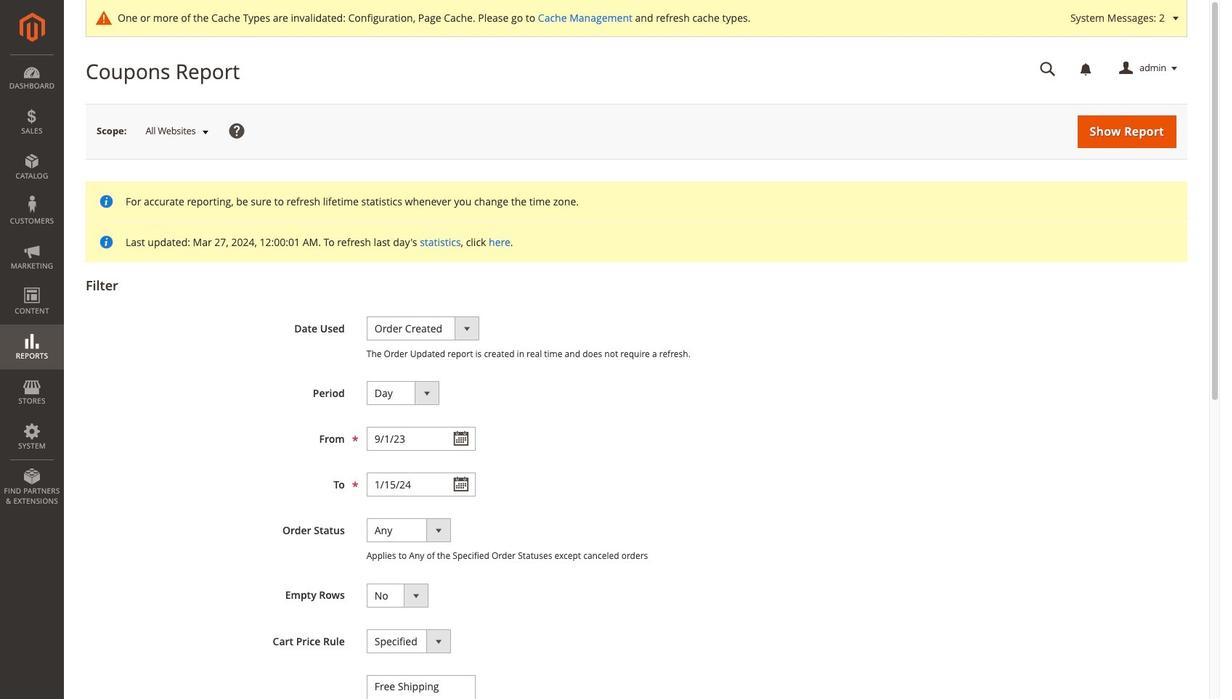 Task type: locate. For each thing, give the bounding box(es) containing it.
None text field
[[367, 473, 476, 497]]

None text field
[[1031, 56, 1067, 81], [367, 428, 476, 452], [1031, 56, 1067, 81], [367, 428, 476, 452]]

menu bar
[[0, 55, 64, 514]]



Task type: describe. For each thing, give the bounding box(es) containing it.
magento admin panel image
[[19, 12, 45, 42]]



